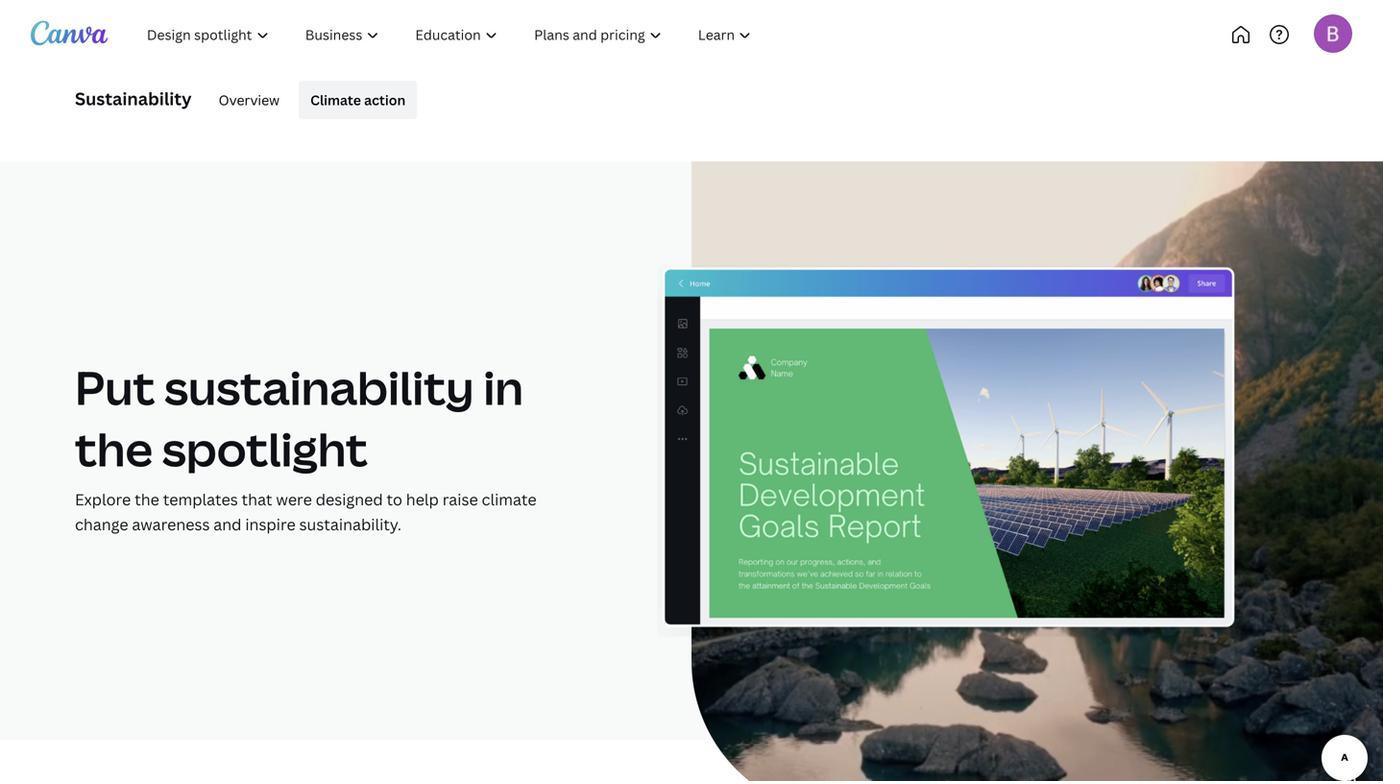 Task type: locate. For each thing, give the bounding box(es) containing it.
to
[[387, 489, 403, 510]]

were
[[276, 489, 312, 510]]

the up 'awareness'
[[135, 489, 159, 510]]

1 vertical spatial the
[[135, 489, 159, 510]]

spotlight
[[162, 417, 368, 480]]

action
[[364, 91, 406, 109]]

raise
[[443, 489, 478, 510]]

help
[[406, 489, 439, 510]]

0 vertical spatial the
[[75, 417, 153, 480]]

templates
[[163, 489, 238, 510]]

the up 'explore'
[[75, 417, 153, 480]]

the
[[75, 417, 153, 480], [135, 489, 159, 510]]

in
[[484, 356, 524, 419]]

inspire
[[245, 514, 296, 535]]

that
[[242, 489, 272, 510]]

menu bar
[[200, 81, 417, 119]]

top level navigation element
[[131, 15, 834, 54]]

and
[[214, 514, 242, 535]]

change
[[75, 514, 128, 535]]

overview link
[[207, 81, 291, 119]]



Task type: describe. For each thing, give the bounding box(es) containing it.
sustainability.
[[299, 514, 402, 535]]

c new product launches c c p– 01 yoy growth p– 01 sale share publish open sans 16 templates photos c elements videos uploads yoy growth more p– 01 (1260 x 708 px) image
[[589, 249, 1309, 653]]

sustainability
[[164, 356, 474, 419]]

climate action link
[[299, 81, 417, 119]]

explore
[[75, 489, 131, 510]]

put sustainability in the spotlight explore the templates that were designed to help raise climate change awareness and inspire sustainability.
[[75, 356, 537, 535]]

climate action
[[310, 91, 406, 109]]

climate
[[310, 91, 361, 109]]

designed
[[316, 489, 383, 510]]

awareness
[[132, 514, 210, 535]]

menu bar containing overview
[[200, 81, 417, 119]]

climate
[[482, 489, 537, 510]]

overview
[[219, 91, 280, 109]]

put
[[75, 356, 155, 419]]

sustainability
[[75, 87, 192, 111]]



Task type: vqa. For each thing, say whether or not it's contained in the screenshot.
the to inside the BACK TO HOME Link
no



